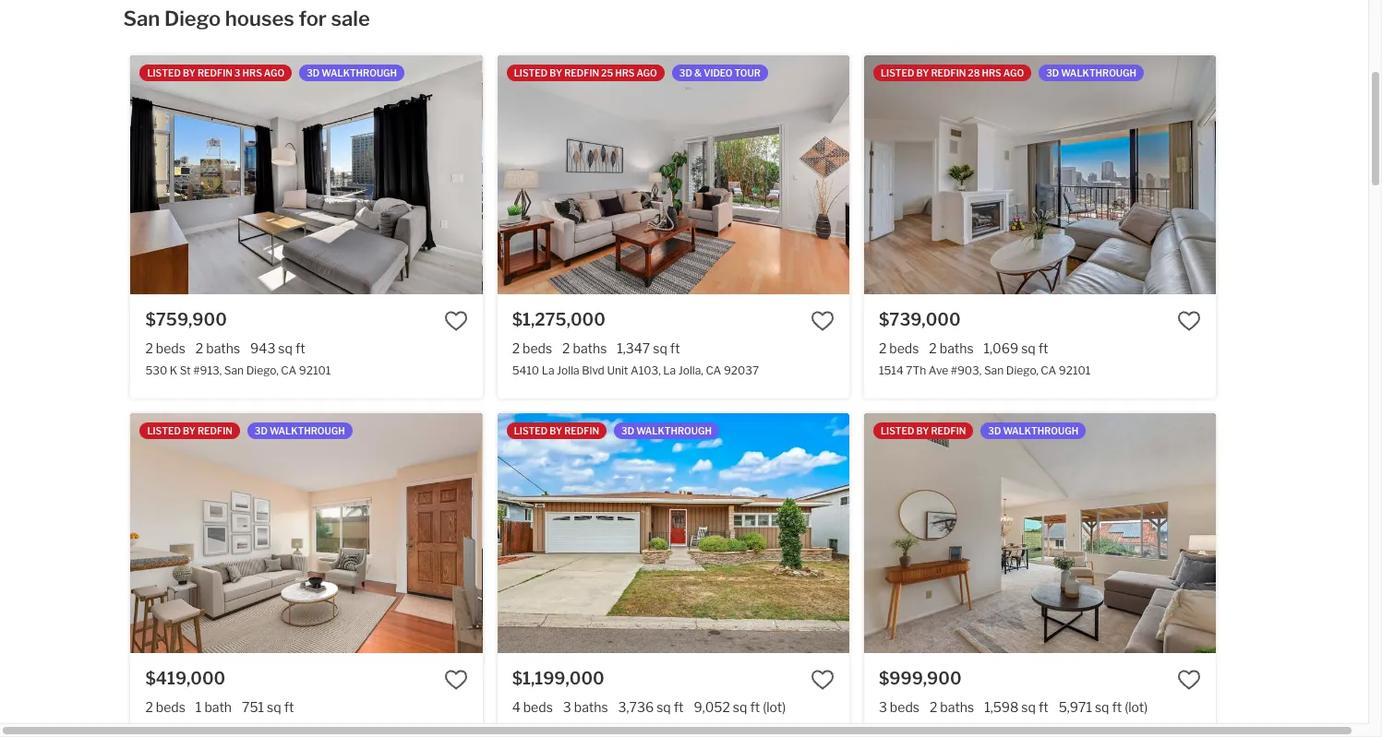 Task type: locate. For each thing, give the bounding box(es) containing it.
walkthrough for $759,900
[[322, 67, 397, 79]]

2 ago from the left
[[637, 67, 657, 79]]

sq right 1,598
[[1022, 700, 1036, 715]]

3 down $1,199,000
[[563, 700, 572, 715]]

ft for $419,000
[[284, 700, 294, 715]]

diego, down 943
[[246, 364, 279, 378]]

listed by redfin 3 hrs ago
[[147, 67, 285, 79]]

favorite button checkbox for $419,000
[[444, 668, 468, 692]]

ft up jolla,
[[670, 341, 680, 357]]

sq right the 1,347 on the top of the page
[[653, 341, 668, 357]]

by down the 7th
[[917, 426, 929, 437]]

san down 1,069
[[984, 364, 1004, 378]]

listed down 530
[[147, 426, 181, 437]]

listed by redfin 28 hrs ago
[[881, 67, 1024, 79]]

751 sq ft
[[242, 700, 294, 715]]

walkthrough
[[322, 67, 397, 79], [1061, 67, 1137, 79], [270, 426, 345, 437], [636, 426, 712, 437], [1003, 426, 1079, 437]]

tour
[[735, 67, 761, 79]]

ft right the 751
[[284, 700, 294, 715]]

2 down the $419,000
[[145, 700, 153, 715]]

san right #913,
[[224, 364, 244, 378]]

1 listed by redfin from the left
[[147, 426, 233, 437]]

1 92101 from the left
[[299, 364, 331, 378]]

diego, for $739,000
[[1007, 364, 1039, 378]]

0 horizontal spatial ca
[[281, 364, 297, 378]]

listed by redfin for $999,900
[[881, 426, 966, 437]]

0 horizontal spatial la
[[542, 364, 555, 378]]

by
[[183, 67, 196, 79], [550, 67, 563, 79], [917, 67, 929, 79], [183, 426, 196, 437], [550, 426, 563, 437], [917, 426, 929, 437]]

ft for $759,900
[[295, 341, 305, 357]]

2 baths up ave
[[929, 341, 974, 357]]

1 vertical spatial favorite button image
[[811, 668, 835, 692]]

92101
[[299, 364, 331, 378], [1059, 364, 1091, 378]]

2 baths
[[196, 341, 240, 357], [563, 341, 607, 357], [929, 341, 974, 357], [930, 700, 975, 715]]

3d left &
[[680, 67, 693, 79]]

$1,275,000
[[512, 310, 606, 330]]

photo of 1825 bayview heights dr #98, san diego, ca 92105 image
[[131, 414, 483, 654], [482, 414, 835, 654]]

5410 la jolla blvd unit a103, la jolla, ca 92037
[[512, 364, 759, 378]]

0 horizontal spatial 92101
[[299, 364, 331, 378]]

3 hrs from the left
[[982, 67, 1002, 79]]

redfin down #913,
[[198, 426, 233, 437]]

0 horizontal spatial listed by redfin
[[147, 426, 233, 437]]

1,347
[[617, 341, 650, 357]]

3d walkthrough for $999,900
[[989, 426, 1079, 437]]

(lot) right 5,971
[[1125, 700, 1148, 715]]

sq right 1,069
[[1022, 341, 1036, 357]]

beds right 4
[[523, 700, 553, 715]]

listed down "diego"
[[147, 67, 181, 79]]

2 beds left 1
[[145, 700, 186, 715]]

2 beds up the k
[[145, 341, 186, 357]]

3 for 3 beds
[[879, 700, 887, 715]]

hrs
[[242, 67, 262, 79], [615, 67, 635, 79], [982, 67, 1002, 79]]

by down jolla
[[550, 426, 563, 437]]

for
[[299, 6, 327, 30]]

3 for 3 baths
[[563, 700, 572, 715]]

listed by redfin down jolla
[[514, 426, 599, 437]]

3 down $999,900
[[879, 700, 887, 715]]

ca
[[281, 364, 297, 378], [706, 364, 722, 378], [1041, 364, 1057, 378]]

photo of 530 k st #913, san diego, ca 92101 image
[[131, 55, 483, 295], [482, 55, 835, 295]]

ca down 1,069 sq ft
[[1041, 364, 1057, 378]]

1 hrs from the left
[[242, 67, 262, 79]]

by left 28
[[917, 67, 929, 79]]

baths up blvd on the left of page
[[573, 341, 607, 357]]

1 horizontal spatial ago
[[637, 67, 657, 79]]

listed by redfin for $419,000
[[147, 426, 233, 437]]

92101 for $759,900
[[299, 364, 331, 378]]

0 horizontal spatial favorite button image
[[444, 310, 468, 334]]

baths up 530 k st #913, san diego, ca 92101
[[206, 341, 240, 357]]

3,736 sq ft
[[618, 700, 684, 715]]

by down 'st'
[[183, 426, 196, 437]]

ft for $739,000
[[1039, 341, 1049, 357]]

1
[[196, 700, 202, 715]]

2 photo of 1825 bayview heights dr #98, san diego, ca 92105 image from the left
[[482, 414, 835, 654]]

28
[[968, 67, 980, 79]]

2 horizontal spatial listed by redfin
[[881, 426, 966, 437]]

0 horizontal spatial (lot)
[[763, 700, 786, 715]]

1 horizontal spatial listed by redfin
[[514, 426, 599, 437]]

sq right 943
[[278, 341, 293, 357]]

beds down $999,900
[[890, 700, 920, 715]]

3 baths
[[563, 700, 608, 715]]

favorite button image
[[811, 310, 835, 334], [1178, 310, 1202, 334], [444, 668, 468, 692], [1178, 668, 1202, 692]]

baths up #903,
[[940, 341, 974, 357]]

by left 25
[[550, 67, 563, 79]]

favorite button image for $419,000
[[444, 668, 468, 692]]

sq for $419,000
[[267, 700, 281, 715]]

photo of 1514 7th ave #903, san diego, ca 92101 image
[[864, 55, 1217, 295], [1216, 55, 1383, 295]]

3d down 5410 la jolla blvd unit a103, la jolla, ca 92037
[[622, 426, 635, 437]]

2 baths up #913,
[[196, 341, 240, 357]]

3d walkthrough
[[307, 67, 397, 79], [1047, 67, 1137, 79], [255, 426, 345, 437], [622, 426, 712, 437], [989, 426, 1079, 437]]

beds for $419,000
[[156, 700, 186, 715]]

hrs right 25
[[615, 67, 635, 79]]

1514 7th ave #903, san diego, ca 92101
[[879, 364, 1091, 378]]

ago right 25
[[637, 67, 657, 79]]

#903,
[[951, 364, 982, 378]]

listed left 28
[[881, 67, 915, 79]]

san
[[123, 6, 160, 30], [224, 364, 244, 378], [984, 364, 1004, 378]]

3 down san diego houses for sale
[[234, 67, 241, 79]]

2 (lot) from the left
[[1125, 700, 1148, 715]]

(lot) for $1,199,000
[[763, 700, 786, 715]]

#913,
[[193, 364, 222, 378]]

1 horizontal spatial 92101
[[1059, 364, 1091, 378]]

3d down 1514 7th ave #903, san diego, ca 92101
[[989, 426, 1001, 437]]

k
[[170, 364, 177, 378]]

1 photo of 4417 carling dr, san diego, ca 92115 image from the left
[[497, 414, 850, 654]]

sq right the 3,736
[[657, 700, 671, 715]]

(lot)
[[763, 700, 786, 715], [1125, 700, 1148, 715]]

1 ago from the left
[[264, 67, 285, 79]]

by down "diego"
[[183, 67, 196, 79]]

redfin
[[198, 67, 233, 79], [564, 67, 599, 79], [931, 67, 966, 79], [198, 426, 233, 437], [564, 426, 599, 437], [931, 426, 966, 437]]

2 photo of 4417 carling dr, san diego, ca 92115 image from the left
[[849, 414, 1202, 654]]

ca down 943 sq ft
[[281, 364, 297, 378]]

diego,
[[246, 364, 279, 378], [1007, 364, 1039, 378]]

2 horizontal spatial 3
[[879, 700, 887, 715]]

redfin for $999,900
[[931, 426, 966, 437]]

0 horizontal spatial hrs
[[242, 67, 262, 79]]

redfin for $1,199,000
[[564, 426, 599, 437]]

1 horizontal spatial favorite button image
[[811, 668, 835, 692]]

redfin for $739,000
[[931, 67, 966, 79]]

diego, for $759,900
[[246, 364, 279, 378]]

listed left 25
[[514, 67, 548, 79]]

0 horizontal spatial ago
[[264, 67, 285, 79]]

1 horizontal spatial hrs
[[615, 67, 635, 79]]

2 horizontal spatial ca
[[1041, 364, 1057, 378]]

2 photo of 530 k st #913, san diego, ca 92101 image from the left
[[482, 55, 835, 295]]

baths left 1,598
[[941, 700, 975, 715]]

2 up 1514
[[879, 341, 887, 357]]

redfin down ave
[[931, 426, 966, 437]]

$739,000
[[879, 310, 961, 330]]

1,069 sq ft
[[984, 341, 1049, 357]]

3d
[[307, 67, 320, 79], [680, 67, 693, 79], [1047, 67, 1059, 79], [255, 426, 268, 437], [622, 426, 635, 437], [989, 426, 1001, 437]]

ca right jolla,
[[706, 364, 722, 378]]

751
[[242, 700, 264, 715]]

3 listed by redfin from the left
[[881, 426, 966, 437]]

by for $739,000
[[917, 67, 929, 79]]

2
[[145, 341, 153, 357], [196, 341, 203, 357], [512, 341, 520, 357], [563, 341, 570, 357], [879, 341, 887, 357], [929, 341, 937, 357], [145, 700, 153, 715], [930, 700, 938, 715]]

la
[[542, 364, 555, 378], [663, 364, 676, 378]]

2 photo of 7912 hemphill dr, san diego, ca 92126 image from the left
[[1216, 414, 1383, 654]]

2 horizontal spatial san
[[984, 364, 1004, 378]]

3,736
[[618, 700, 654, 715]]

listed down 1514
[[881, 426, 915, 437]]

0 horizontal spatial diego,
[[246, 364, 279, 378]]

la left jolla,
[[663, 364, 676, 378]]

3 beds
[[879, 700, 920, 715]]

beds for $1,199,000
[[523, 700, 553, 715]]

1 ca from the left
[[281, 364, 297, 378]]

2 diego, from the left
[[1007, 364, 1039, 378]]

2 92101 from the left
[[1059, 364, 1091, 378]]

redfin down blvd on the left of page
[[564, 426, 599, 437]]

favorite button image for $739,000
[[1178, 310, 1202, 334]]

hrs right 28
[[982, 67, 1002, 79]]

favorite button image for $759,900
[[444, 310, 468, 334]]

3d down for
[[307, 67, 320, 79]]

ago right 28
[[1004, 67, 1024, 79]]

sq right the 751
[[267, 700, 281, 715]]

listed
[[147, 67, 181, 79], [514, 67, 548, 79], [881, 67, 915, 79], [147, 426, 181, 437], [514, 426, 548, 437], [881, 426, 915, 437]]

1 horizontal spatial 3
[[563, 700, 572, 715]]

1 horizontal spatial la
[[663, 364, 676, 378]]

beds
[[156, 341, 186, 357], [523, 341, 552, 357], [890, 341, 919, 357], [156, 700, 186, 715], [523, 700, 553, 715], [890, 700, 920, 715]]

$759,900
[[145, 310, 227, 330]]

sq for $999,900
[[1022, 700, 1036, 715]]

diego, down 1,069 sq ft
[[1007, 364, 1039, 378]]

sq right 5,971
[[1095, 700, 1110, 715]]

$419,000
[[145, 669, 226, 689]]

photo of 7912 hemphill dr, san diego, ca 92126 image
[[864, 414, 1217, 654], [1216, 414, 1383, 654]]

1 bath
[[196, 700, 232, 715]]

ft right 5,971
[[1112, 700, 1122, 715]]

listed by redfin
[[147, 426, 233, 437], [514, 426, 599, 437], [881, 426, 966, 437]]

2 baths for $739,000
[[929, 341, 974, 357]]

listed by redfin down the 7th
[[881, 426, 966, 437]]

2 beds
[[145, 341, 186, 357], [512, 341, 552, 357], [879, 341, 919, 357], [145, 700, 186, 715]]

2 up ave
[[929, 341, 937, 357]]

2 baths up blvd on the left of page
[[563, 341, 607, 357]]

1 photo of 7912 hemphill dr, san diego, ca 92126 image from the left
[[864, 414, 1217, 654]]

1 photo of 1825 bayview heights dr #98, san diego, ca 92105 image from the left
[[131, 414, 483, 654]]

hrs down san diego houses for sale
[[242, 67, 262, 79]]

ft
[[295, 341, 305, 357], [670, 341, 680, 357], [1039, 341, 1049, 357], [284, 700, 294, 715], [674, 700, 684, 715], [750, 700, 760, 715], [1039, 700, 1049, 715], [1112, 700, 1122, 715]]

1514
[[879, 364, 904, 378]]

2 up 530
[[145, 341, 153, 357]]

baths for $1,199,000
[[574, 700, 608, 715]]

1 (lot) from the left
[[763, 700, 786, 715]]

ft left 5,971
[[1039, 700, 1049, 715]]

photo of 5410 la jolla blvd unit a103, la jolla, ca 92037 image
[[497, 55, 850, 295], [849, 55, 1202, 295]]

(lot) for $999,900
[[1125, 700, 1148, 715]]

favorite button checkbox for $1,275,000
[[811, 310, 835, 334]]

unit
[[607, 364, 628, 378]]

1,347 sq ft
[[617, 341, 680, 357]]

sq
[[278, 341, 293, 357], [653, 341, 668, 357], [1022, 341, 1036, 357], [267, 700, 281, 715], [657, 700, 671, 715], [733, 700, 748, 715], [1022, 700, 1036, 715], [1095, 700, 1110, 715]]

redfin left 28
[[931, 67, 966, 79]]

ago down houses
[[264, 67, 285, 79]]

redfin down "diego"
[[198, 67, 233, 79]]

2 hrs from the left
[[615, 67, 635, 79]]

3d walkthrough for $739,000
[[1047, 67, 1137, 79]]

ft left 9,052
[[674, 700, 684, 715]]

3 ca from the left
[[1041, 364, 1057, 378]]

listed for $759,900
[[147, 67, 181, 79]]

sale
[[331, 6, 370, 30]]

1,069
[[984, 341, 1019, 357]]

1 diego, from the left
[[246, 364, 279, 378]]

3
[[234, 67, 241, 79], [563, 700, 572, 715], [879, 700, 887, 715]]

listed down 5410
[[514, 426, 548, 437]]

san left "diego"
[[123, 6, 160, 30]]

baths
[[206, 341, 240, 357], [573, 341, 607, 357], [940, 341, 974, 357], [574, 700, 608, 715], [941, 700, 975, 715]]

2 beds up 5410
[[512, 341, 552, 357]]

0 vertical spatial favorite button image
[[444, 310, 468, 334]]

beds up the k
[[156, 341, 186, 357]]

$1,199,000
[[512, 669, 605, 689]]

beds left 1
[[156, 700, 186, 715]]

3d for $1,275,000
[[680, 67, 693, 79]]

baths for $759,900
[[206, 341, 240, 357]]

ca for $759,900
[[281, 364, 297, 378]]

redfin left 25
[[564, 67, 599, 79]]

ft for $999,900
[[1039, 700, 1049, 715]]

ago for $1,275,000
[[637, 67, 657, 79]]

4 beds
[[512, 700, 553, 715]]

1 horizontal spatial (lot)
[[1125, 700, 1148, 715]]

by for $1,199,000
[[550, 426, 563, 437]]

ca for $739,000
[[1041, 364, 1057, 378]]

0 horizontal spatial san
[[123, 6, 160, 30]]

ft right 1,069
[[1039, 341, 1049, 357]]

1 horizontal spatial san
[[224, 364, 244, 378]]

favorite button checkbox
[[444, 310, 468, 334], [811, 310, 835, 334], [1178, 310, 1202, 334], [444, 668, 468, 692], [811, 668, 835, 692], [1178, 668, 1202, 692]]

ago
[[264, 67, 285, 79], [637, 67, 657, 79], [1004, 67, 1024, 79]]

photo of 4417 carling dr, san diego, ca 92115 image
[[497, 414, 850, 654], [849, 414, 1202, 654]]

3 ago from the left
[[1004, 67, 1024, 79]]

2 horizontal spatial ago
[[1004, 67, 1024, 79]]

2 listed by redfin from the left
[[514, 426, 599, 437]]

bath
[[204, 700, 232, 715]]

2 beds for $419,000
[[145, 700, 186, 715]]

3d right 28
[[1047, 67, 1059, 79]]

943 sq ft
[[250, 341, 305, 357]]

san diego houses for sale
[[123, 6, 370, 30]]

3d down 530 k st #913, san diego, ca 92101
[[255, 426, 268, 437]]

1,598 sq ft
[[985, 700, 1049, 715]]

2 beds up 1514
[[879, 341, 919, 357]]

a103,
[[631, 364, 661, 378]]

1 photo of 5410 la jolla blvd unit a103, la jolla, ca 92037 image from the left
[[497, 55, 850, 295]]

1 horizontal spatial ca
[[706, 364, 722, 378]]

2 baths down $999,900
[[930, 700, 975, 715]]

ago for $739,000
[[1004, 67, 1024, 79]]

favorite button image
[[444, 310, 468, 334], [811, 668, 835, 692]]

redfin for $759,900
[[198, 67, 233, 79]]

sq for $1,199,000
[[657, 700, 671, 715]]

listed by redfin down 'st'
[[147, 426, 233, 437]]

2 baths for $999,900
[[930, 700, 975, 715]]

4
[[512, 700, 521, 715]]

listed for $1,275,000
[[514, 67, 548, 79]]

(lot) right 9,052
[[763, 700, 786, 715]]

1 horizontal spatial diego,
[[1007, 364, 1039, 378]]

ft right 943
[[295, 341, 305, 357]]

beds up the 7th
[[890, 341, 919, 357]]

3d for $1,199,000
[[622, 426, 635, 437]]

san for $739,000
[[984, 364, 1004, 378]]

baths down $1,199,000
[[574, 700, 608, 715]]

2 horizontal spatial hrs
[[982, 67, 1002, 79]]

by for $759,900
[[183, 67, 196, 79]]

la left jolla
[[542, 364, 555, 378]]

beds up 5410
[[523, 341, 552, 357]]



Task type: vqa. For each thing, say whether or not it's contained in the screenshot.
listed by redfin 25 hrs ago
yes



Task type: describe. For each thing, give the bounding box(es) containing it.
sq for $739,000
[[1022, 341, 1036, 357]]

3d walkthrough for $1,199,000
[[622, 426, 712, 437]]

hrs for $739,000
[[982, 67, 1002, 79]]

walkthrough for $1,199,000
[[636, 426, 712, 437]]

5,971
[[1059, 700, 1093, 715]]

favorite button checkbox for $1,199,000
[[811, 668, 835, 692]]

san for $759,900
[[224, 364, 244, 378]]

3d walkthrough for $759,900
[[307, 67, 397, 79]]

3d for $999,900
[[989, 426, 1001, 437]]

favorite button image for $1,199,000
[[811, 668, 835, 692]]

baths for $1,275,000
[[573, 341, 607, 357]]

ft for $1,275,000
[[670, 341, 680, 357]]

beds for $739,000
[[890, 341, 919, 357]]

baths for $999,900
[[941, 700, 975, 715]]

hrs for $759,900
[[242, 67, 262, 79]]

st
[[180, 364, 191, 378]]

2 photo of 1514 7th ave #903, san diego, ca 92101 image from the left
[[1216, 55, 1383, 295]]

beds for $999,900
[[890, 700, 920, 715]]

ft for $1,199,000
[[674, 700, 684, 715]]

7th
[[906, 364, 927, 378]]

sq for $759,900
[[278, 341, 293, 357]]

5410
[[512, 364, 539, 378]]

5,971 sq ft (lot)
[[1059, 700, 1148, 715]]

1,598
[[985, 700, 1019, 715]]

favorite button checkbox for $759,900
[[444, 310, 468, 334]]

9,052
[[694, 700, 730, 715]]

blvd
[[582, 364, 605, 378]]

walkthrough for $739,000
[[1061, 67, 1137, 79]]

favorite button checkbox for $999,900
[[1178, 668, 1202, 692]]

92101 for $739,000
[[1059, 364, 1091, 378]]

1 photo of 1514 7th ave #903, san diego, ca 92101 image from the left
[[864, 55, 1217, 295]]

beds for $1,275,000
[[523, 341, 552, 357]]

jolla
[[557, 364, 580, 378]]

walkthrough for $419,000
[[270, 426, 345, 437]]

by for $1,275,000
[[550, 67, 563, 79]]

walkthrough for $999,900
[[1003, 426, 1079, 437]]

listed for $739,000
[[881, 67, 915, 79]]

2 beds for $739,000
[[879, 341, 919, 357]]

530 k st #913, san diego, ca 92101
[[145, 364, 331, 378]]

92037
[[724, 364, 759, 378]]

2 baths for $1,275,000
[[563, 341, 607, 357]]

favorite button checkbox for $739,000
[[1178, 310, 1202, 334]]

2 ca from the left
[[706, 364, 722, 378]]

2 up jolla
[[563, 341, 570, 357]]

2 beds for $759,900
[[145, 341, 186, 357]]

listed for $999,900
[[881, 426, 915, 437]]

hrs for $1,275,000
[[615, 67, 635, 79]]

2 beds for $1,275,000
[[512, 341, 552, 357]]

sq for $1,275,000
[[653, 341, 668, 357]]

9,052 sq ft (lot)
[[694, 700, 786, 715]]

redfin for $419,000
[[198, 426, 233, 437]]

&
[[694, 67, 702, 79]]

sq right 9,052
[[733, 700, 748, 715]]

2 la from the left
[[663, 364, 676, 378]]

2 up #913,
[[196, 341, 203, 357]]

3d for $419,000
[[255, 426, 268, 437]]

0 horizontal spatial 3
[[234, 67, 241, 79]]

1 la from the left
[[542, 364, 555, 378]]

jolla,
[[679, 364, 704, 378]]

listed by redfin for $1,199,000
[[514, 426, 599, 437]]

ft right 9,052
[[750, 700, 760, 715]]

listed by redfin 25 hrs ago
[[514, 67, 657, 79]]

favorite button image for $1,275,000
[[811, 310, 835, 334]]

2 down $999,900
[[930, 700, 938, 715]]

2 up 5410
[[512, 341, 520, 357]]

2 baths for $759,900
[[196, 341, 240, 357]]

ave
[[929, 364, 949, 378]]

listed for $1,199,000
[[514, 426, 548, 437]]

3d & video tour
[[680, 67, 761, 79]]

1 photo of 530 k st #913, san diego, ca 92101 image from the left
[[131, 55, 483, 295]]

3d walkthrough for $419,000
[[255, 426, 345, 437]]

video
[[704, 67, 733, 79]]

favorite button image for $999,900
[[1178, 668, 1202, 692]]

redfin for $1,275,000
[[564, 67, 599, 79]]

$999,900
[[879, 669, 962, 689]]

by for $419,000
[[183, 426, 196, 437]]

2 photo of 5410 la jolla blvd unit a103, la jolla, ca 92037 image from the left
[[849, 55, 1202, 295]]

listed for $419,000
[[147, 426, 181, 437]]

by for $999,900
[[917, 426, 929, 437]]

baths for $739,000
[[940, 341, 974, 357]]

3d for $739,000
[[1047, 67, 1059, 79]]

beds for $759,900
[[156, 341, 186, 357]]

houses
[[225, 6, 294, 30]]

25
[[601, 67, 613, 79]]

943
[[250, 341, 276, 357]]

diego
[[164, 6, 221, 30]]

ago for $759,900
[[264, 67, 285, 79]]

3d for $759,900
[[307, 67, 320, 79]]

530
[[145, 364, 167, 378]]



